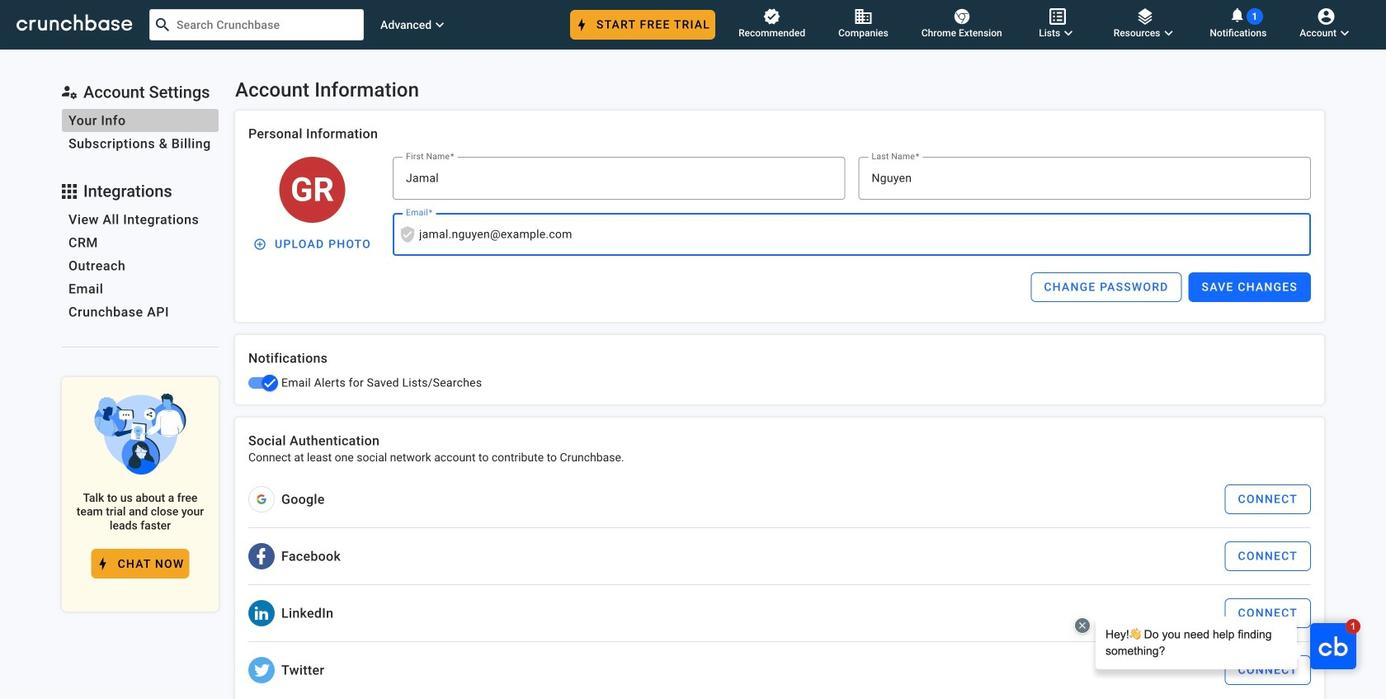 Task type: locate. For each thing, give the bounding box(es) containing it.
None text field
[[406, 168, 833, 188]]

0 vertical spatial navigation
[[62, 102, 219, 162]]

on image
[[263, 376, 277, 390]]

None email field
[[419, 225, 1299, 244]]

navigation
[[62, 102, 219, 162], [62, 201, 219, 330]]

None text field
[[872, 168, 1299, 188]]

1 vertical spatial navigation
[[62, 201, 219, 330]]



Task type: vqa. For each thing, say whether or not it's contained in the screenshot.
PASSWORD FIELD
no



Task type: describe. For each thing, give the bounding box(es) containing it.
off image
[[263, 376, 277, 390]]

1 navigation from the top
[[62, 102, 219, 162]]

2 navigation from the top
[[62, 201, 219, 330]]

Search Crunchbase field
[[149, 9, 364, 40]]



